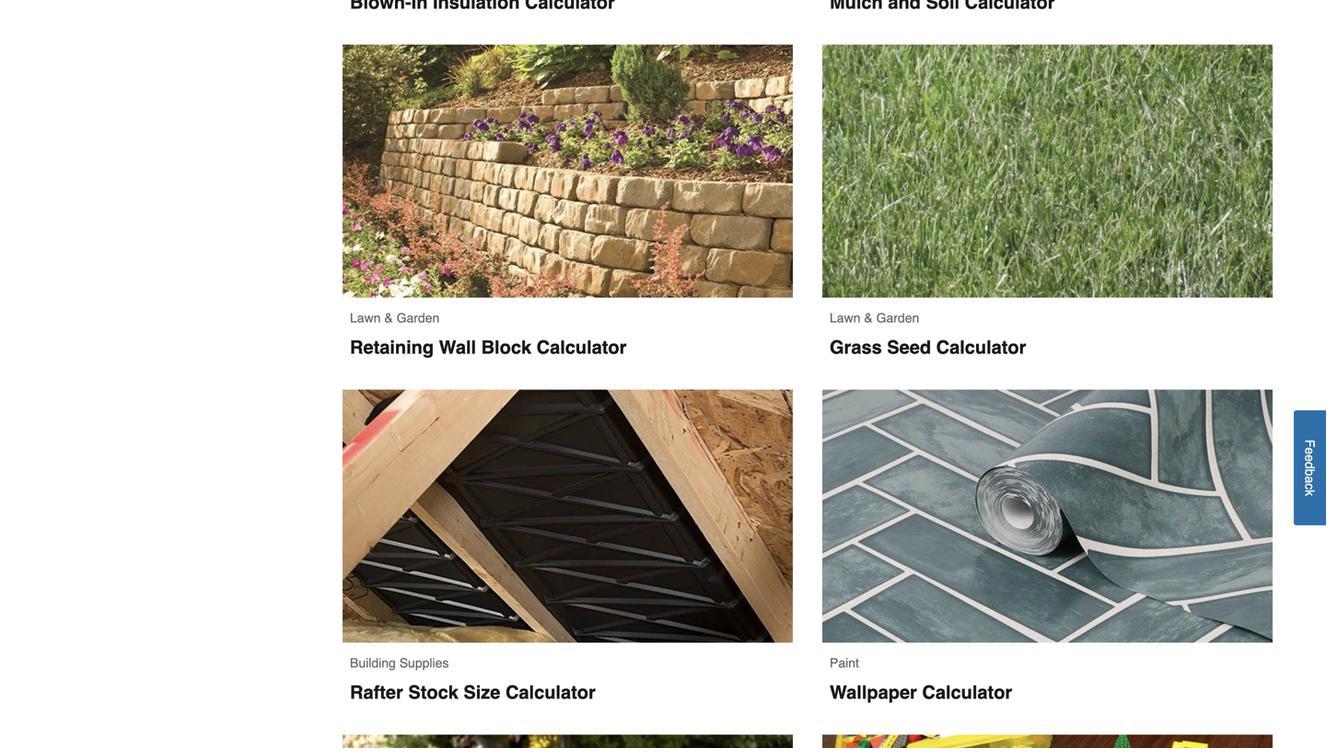 Task type: vqa. For each thing, say whether or not it's contained in the screenshot.
a
yes



Task type: locate. For each thing, give the bounding box(es) containing it.
& up the retaining
[[384, 311, 393, 326]]

e up "b"
[[1303, 455, 1317, 462]]

e up d
[[1303, 448, 1317, 455]]

block
[[481, 337, 531, 358]]

calculator
[[537, 337, 627, 358], [936, 337, 1026, 358], [506, 683, 596, 704], [922, 683, 1012, 704]]

1 horizontal spatial &
[[864, 311, 873, 326]]

garden up the retaining
[[397, 311, 440, 326]]

1 garden from the left
[[397, 311, 440, 326]]

1 & from the left
[[384, 311, 393, 326]]

0 horizontal spatial garden
[[397, 311, 440, 326]]

wallpaper
[[830, 683, 917, 704]]

lawn for grass seed calculator
[[830, 311, 861, 326]]

garden
[[397, 311, 440, 326], [876, 311, 919, 326]]

1 e from the top
[[1303, 448, 1317, 455]]

supplies
[[399, 656, 449, 671]]

0 horizontal spatial lawn
[[350, 311, 381, 326]]

garden up the seed
[[876, 311, 919, 326]]

rafter stock size calculator
[[350, 683, 596, 704]]

f e e d b a c k button
[[1294, 411, 1326, 526]]

lawn & garden up the retaining
[[350, 311, 440, 326]]

lawn up the retaining
[[350, 311, 381, 326]]

building supplies
[[350, 656, 449, 671]]

paint
[[830, 656, 859, 671]]

lawn & garden
[[350, 311, 440, 326], [830, 311, 919, 326]]

lawn & garden up grass
[[830, 311, 919, 326]]

building brick toys and a pair of red shoes on a bamboo hardwood floor. image
[[822, 736, 1273, 749]]

2 lawn from the left
[[830, 311, 861, 326]]

& for grass
[[864, 311, 873, 326]]

2 & from the left
[[864, 311, 873, 326]]

grass seed calculator
[[830, 337, 1026, 358]]

1 lawn from the left
[[350, 311, 381, 326]]

1 horizontal spatial lawn
[[830, 311, 861, 326]]

e
[[1303, 448, 1317, 455], [1303, 455, 1317, 462]]

0 horizontal spatial lawn & garden
[[350, 311, 440, 326]]

lawn up grass
[[830, 311, 861, 326]]

1 horizontal spatial lawn & garden
[[830, 311, 919, 326]]

building
[[350, 656, 396, 671]]

0 horizontal spatial &
[[384, 311, 393, 326]]

a
[[1303, 476, 1317, 484]]

& up grass
[[864, 311, 873, 326]]

grass
[[830, 337, 882, 358]]

1 horizontal spatial garden
[[876, 311, 919, 326]]

lawn
[[350, 311, 381, 326], [830, 311, 861, 326]]

a two-tier retaining wall made of brown retaining wall blocks and planted with flowers and shrubs. image
[[343, 45, 793, 298]]

1 lawn & garden from the left
[[350, 311, 440, 326]]

c
[[1303, 484, 1317, 490]]

f
[[1303, 440, 1317, 448]]

stock
[[408, 683, 458, 704]]

&
[[384, 311, 393, 326], [864, 311, 873, 326]]

2 garden from the left
[[876, 311, 919, 326]]

d
[[1303, 462, 1317, 469]]

2 lawn & garden from the left
[[830, 311, 919, 326]]



Task type: describe. For each thing, give the bounding box(es) containing it.
healthy fescue grass growing in a lawn. image
[[822, 45, 1273, 298]]

garden for retaining
[[397, 311, 440, 326]]

wall
[[439, 337, 476, 358]]

k
[[1303, 490, 1317, 496]]

a roll of wallpaper with the look of teal-colored tile in a herringbone pattern. image
[[822, 390, 1273, 643]]

a paver patio made with red paving stones in a herringbone pattern. image
[[343, 736, 793, 749]]

retaining wall block calculator
[[350, 337, 627, 358]]

garden for grass
[[876, 311, 919, 326]]

rafters in an attic with rafter vents installed between them. image
[[343, 390, 793, 643]]

lawn & garden for retaining
[[350, 311, 440, 326]]

2 e from the top
[[1303, 455, 1317, 462]]

& for retaining
[[384, 311, 393, 326]]

lawn & garden for grass
[[830, 311, 919, 326]]

b
[[1303, 469, 1317, 476]]

retaining
[[350, 337, 434, 358]]

lawn for retaining wall block calculator
[[350, 311, 381, 326]]

f e e d b a c k
[[1303, 440, 1317, 496]]

size
[[464, 683, 500, 704]]

rafter
[[350, 683, 403, 704]]

seed
[[887, 337, 931, 358]]

wallpaper calculator
[[830, 683, 1012, 704]]



